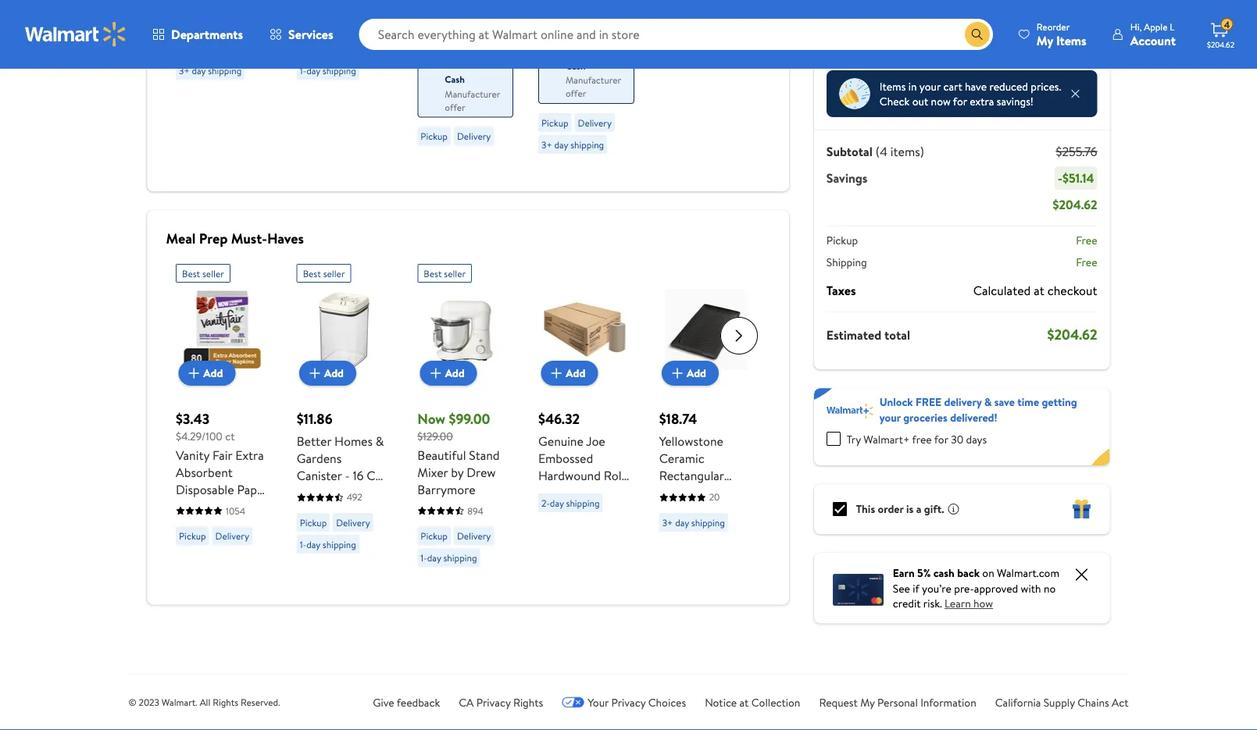 Task type: vqa. For each thing, say whether or not it's contained in the screenshot.
"Ingredients you'll need"
no



Task type: describe. For each thing, give the bounding box(es) containing it.
- right ft
[[577, 502, 582, 519]]

$4.29/100
[[175, 430, 222, 445]]

add button for now $99.00 group
[[420, 362, 477, 387]]

$18.74 yellowstone ceramic rectangular platter, rip collection
[[659, 410, 724, 519]]

best seller inside now $99.00 group
[[423, 267, 466, 281]]

risk.
[[924, 597, 942, 612]]

add for $3.43 group
[[203, 366, 223, 381]]

& for $11.86
[[375, 433, 384, 451]]

cash
[[934, 566, 955, 582]]

$0.75 for get $0.75 walmart cash option
[[583, 28, 605, 41]]

80
[[175, 516, 190, 533]]

capital one credit card image
[[833, 572, 884, 607]]

Get $0.75 Walmart Cash checkbox
[[421, 41, 435, 56]]

beautiful
[[417, 447, 466, 464]]

days
[[966, 432, 987, 447]]

1 horizontal spatial get $0.75 walmart cash walmart plus, element
[[542, 27, 621, 74]]

cash for get $0.75 walmart cash checkbox
[[445, 73, 465, 86]]

services
[[288, 26, 333, 43]]

mixer
[[417, 464, 448, 482]]

4
[[1225, 18, 1230, 31]]

personal
[[878, 696, 918, 711]]

notice at collection
[[705, 696, 801, 711]]

day inside $11.86 group
[[306, 539, 320, 552]]

absorbent,
[[546, 519, 606, 537]]

12
[[602, 554, 613, 571]]

choices
[[648, 696, 686, 711]]

dismiss capital one banner image
[[1073, 566, 1091, 585]]

all
[[200, 696, 211, 710]]

add to cart image for 894
[[426, 365, 445, 383]]

now $99.00 group
[[417, 258, 510, 575]]

count
[[193, 516, 227, 533]]

add button inside "$18.74" group
[[662, 362, 719, 387]]

food
[[296, 502, 324, 519]]

Get $0.75 Walmart Cash checkbox
[[542, 28, 556, 42]]

day inside "$18.74" group
[[675, 517, 689, 530]]

walmart for get $0.75 walmart cash option
[[565, 44, 600, 57]]

barrymore
[[417, 482, 475, 499]]

0 horizontal spatial get $0.75 walmart cash walmart plus, element
[[421, 41, 500, 88]]

restroom
[[538, 554, 591, 571]]

2 vertical spatial $204.62
[[1048, 326, 1098, 345]]

pickup inside $3.43 group
[[179, 530, 206, 544]]

©
[[129, 696, 136, 710]]

ceramic
[[659, 451, 704, 468]]

getting
[[1042, 395, 1077, 410]]

walmart+
[[864, 432, 910, 447]]

out
[[913, 94, 929, 109]]

all
[[967, 34, 980, 51]]

towels
[[538, 485, 574, 502]]

calculated
[[974, 283, 1031, 300]]

$0.75 for get $0.75 walmart cash checkbox
[[462, 42, 484, 55]]

give
[[373, 696, 394, 711]]

pickup inside $11.86 group
[[299, 517, 326, 530]]

give feedback button
[[373, 695, 440, 712]]

add button inside $46.32 "group"
[[541, 362, 598, 387]]

add button for $3.43 group
[[178, 362, 235, 387]]

walmart for get $0.75 walmart cash checkbox
[[445, 58, 479, 71]]

items in your cart have reduced prices. check out now for extra savings!
[[880, 79, 1062, 109]]

Walmart Site-Wide search field
[[359, 19, 993, 50]]

your privacy choices link
[[562, 696, 686, 711]]

$18.74 group
[[659, 258, 752, 539]]

for inside items in your cart have reduced prices. check out now for extra savings!
[[953, 94, 967, 109]]

0 horizontal spatial rights
[[213, 696, 238, 710]]

have
[[965, 79, 987, 94]]

manufacturer offer for get $0.75 walmart cash checkbox
[[445, 88, 500, 114]]

shipping inside $46.32 "group"
[[566, 497, 599, 510]]

time
[[1018, 395, 1040, 410]]

services button
[[256, 16, 347, 53]]

This order is a gift. checkbox
[[833, 503, 847, 517]]

0 vertical spatial 3+
[[179, 65, 189, 78]]

add to cart image for delivery
[[184, 365, 203, 383]]

at for calculated
[[1034, 283, 1045, 300]]

add to cart image for $18.74
[[668, 365, 687, 383]]

checkout
[[912, 34, 964, 51]]

meal prep must-haves
[[166, 229, 304, 249]]

$51.14
[[1063, 170, 1095, 187]]

departments button
[[139, 16, 256, 53]]

save
[[995, 395, 1015, 410]]

day inside $46.32 "group"
[[550, 497, 564, 510]]

request my personal information
[[819, 696, 977, 711]]

add inside "$18.74" group
[[687, 366, 706, 381]]

for
[[604, 537, 622, 554]]

best for $11.86
[[303, 267, 321, 281]]

rip
[[702, 485, 719, 502]]

ca privacy rights link
[[459, 696, 543, 711]]

shipping inside now $99.00 group
[[443, 552, 477, 566]]

canister
[[296, 468, 342, 485]]

manufacturer for get $0.75 walmart cash option
[[565, 74, 621, 87]]

estimated
[[827, 327, 882, 344]]

platter,
[[659, 485, 699, 502]]

must-
[[231, 229, 267, 249]]

now $99.00 $129.00 beautiful stand mixer by drew barrymore
[[417, 410, 500, 499]]

hi,
[[1131, 20, 1142, 33]]

delivery inside $3.43 group
[[215, 530, 249, 544]]

absorbent
[[175, 464, 232, 482]]

Search search field
[[359, 19, 993, 50]]

total
[[885, 327, 911, 344]]

unlock
[[880, 395, 913, 410]]

collection inside '$18.74 yellowstone ceramic rectangular platter, rip collection'
[[659, 502, 715, 519]]

checkout all items button
[[827, 27, 1098, 58]]

feedback
[[397, 696, 440, 711]]

day inside now $99.00 group
[[427, 552, 441, 566]]

unlock free delivery & save time getting your groceries delivered!
[[880, 395, 1077, 426]]

offer for get $0.75 walmart cash checkbox
[[445, 101, 465, 114]]

account
[[1131, 32, 1176, 49]]

carton
[[538, 571, 576, 588]]

seller inside now $99.00 group
[[444, 267, 466, 281]]

& for unlock
[[985, 395, 992, 410]]

container
[[296, 519, 350, 537]]

- inside $11.86 better homes & gardens canister - 16 cup flip-tite square food storage container
[[345, 468, 349, 485]]

1- inside $11.86 group
[[299, 539, 306, 552]]

search icon image
[[971, 28, 984, 41]]

1 vertical spatial 3+ day shipping
[[541, 138, 604, 152]]

storage
[[327, 502, 369, 519]]

$3.43 $4.29/100 ct vanity fair extra absorbent disposable paper napkins, white, 80 count
[[175, 410, 268, 533]]

savings!
[[997, 94, 1034, 109]]

free for shipping
[[1076, 255, 1098, 270]]

ft
[[562, 502, 574, 519]]

manufacturer for get $0.75 walmart cash checkbox
[[445, 88, 500, 101]]

1- down services dropdown button
[[299, 65, 306, 78]]

on
[[983, 566, 995, 582]]

hardwound
[[538, 468, 601, 485]]

california supply chains act link
[[996, 696, 1129, 711]]

checkout
[[1048, 283, 1098, 300]]

cash for get $0.75 walmart cash option
[[565, 59, 586, 73]]

better
[[296, 433, 331, 451]]

free
[[916, 395, 942, 410]]

give feedback
[[373, 696, 440, 711]]

subtotal
[[827, 143, 873, 161]]

gardens
[[296, 451, 341, 468]]

privacy for ca
[[477, 696, 511, 711]]

0 vertical spatial $204.62
[[1208, 39, 1235, 50]]

manufacturer offer for get $0.75 walmart cash option
[[565, 74, 621, 101]]

paper
[[237, 482, 268, 499]]

delivery inside $11.86 group
[[336, 517, 370, 530]]

your
[[588, 696, 609, 711]]

apple
[[1144, 20, 1168, 33]]

1 vertical spatial 3+
[[541, 138, 552, 152]]

ca privacy rights
[[459, 696, 543, 711]]

your inside items in your cart have reduced prices. check out now for extra savings!
[[920, 79, 941, 94]]

walmart plus image
[[827, 404, 874, 420]]

3+ inside "$18.74" group
[[662, 517, 673, 530]]

credit
[[893, 597, 921, 612]]

- left 12
[[594, 554, 599, 571]]

a
[[917, 502, 922, 517]]

add for now $99.00 group
[[445, 366, 464, 381]]

/
[[616, 554, 621, 571]]

learn how link
[[945, 597, 994, 612]]



Task type: locate. For each thing, give the bounding box(es) containing it.
0 vertical spatial items
[[1057, 32, 1087, 49]]

square
[[344, 485, 381, 502]]

now
[[417, 410, 445, 430]]

best inside $3.43 group
[[182, 267, 200, 281]]

items up prices. at the top of page
[[1057, 32, 1087, 49]]

0 horizontal spatial items
[[880, 79, 906, 94]]

0 horizontal spatial privacy
[[477, 696, 511, 711]]

0 vertical spatial 3+ day shipping
[[179, 65, 241, 78]]

delivered!
[[951, 410, 998, 426]]

at right 'notice'
[[740, 696, 749, 711]]

add button up $3.43
[[178, 362, 235, 387]]

seller inside $11.86 group
[[323, 267, 345, 281]]

2 horizontal spatial best
[[423, 267, 442, 281]]

get $0.75 walmart cash for get $0.75 walmart cash option
[[565, 28, 605, 73]]

best
[[182, 267, 200, 281], [303, 267, 321, 281], [423, 267, 442, 281]]

get $0.75 walmart cash for get $0.75 walmart cash checkbox
[[445, 42, 484, 86]]

1 horizontal spatial $0.75
[[583, 28, 605, 41]]

manufacturer offer
[[565, 74, 621, 101], [445, 88, 500, 114]]

add button up $11.86
[[299, 362, 356, 387]]

add button up now
[[420, 362, 477, 387]]

2 free from the top
[[1076, 255, 1098, 270]]

1- down container
[[299, 539, 306, 552]]

1-day shipping down services
[[299, 65, 356, 78]]

privacy right ca
[[477, 696, 511, 711]]

this
[[856, 502, 876, 517]]

1 horizontal spatial 3+ day shipping
[[541, 138, 604, 152]]

2 horizontal spatial 3+
[[662, 517, 673, 530]]

if
[[913, 582, 920, 597]]

0 horizontal spatial cash
[[445, 73, 465, 86]]

0 vertical spatial embossed
[[538, 451, 593, 468]]

5%
[[918, 566, 931, 582]]

now
[[931, 94, 951, 109]]

2 best seller from the left
[[303, 267, 345, 281]]

notice
[[705, 696, 737, 711]]

add for $11.86 group
[[324, 366, 344, 381]]

1 horizontal spatial walmart
[[565, 44, 600, 57]]

0 horizontal spatial seller
[[202, 267, 224, 281]]

collection down the rectangular
[[659, 502, 715, 519]]

my right the request
[[861, 696, 875, 711]]

best for $3.43
[[182, 267, 200, 281]]

privacy right your
[[612, 696, 646, 711]]

2 privacy from the left
[[612, 696, 646, 711]]

best seller inside $11.86 group
[[303, 267, 345, 281]]

banner containing unlock free delivery & save time getting your groceries delivered!
[[814, 389, 1110, 466]]

1 embossed from the top
[[538, 451, 593, 468]]

my for items
[[1037, 32, 1054, 49]]

- down $255.76
[[1058, 170, 1063, 187]]

shipping inside $11.86 group
[[322, 539, 356, 552]]

2 horizontal spatial 3+ day shipping
[[662, 517, 725, 530]]

- left 16
[[345, 468, 349, 485]]

add up $46.32
[[566, 366, 585, 381]]

x
[[613, 485, 620, 502]]

add to cart image inside $3.43 group
[[184, 365, 203, 383]]

embossed down ft
[[538, 537, 593, 554]]

get right get $0.75 walmart cash checkbox
[[445, 42, 460, 55]]

best seller for $11.86
[[303, 267, 345, 281]]

free
[[913, 432, 932, 447]]

3 add to cart image from the left
[[668, 365, 687, 383]]

1 best from the left
[[182, 267, 200, 281]]

notice at collection link
[[705, 696, 801, 711]]

1 free from the top
[[1076, 233, 1098, 249]]

2 vertical spatial 3+ day shipping
[[662, 517, 725, 530]]

add to cart image up $18.74
[[668, 365, 687, 383]]

- left 7.88"
[[577, 485, 582, 502]]

1 privacy from the left
[[477, 696, 511, 711]]

get $0.75 walmart cash right get $0.75 walmart cash option
[[565, 28, 605, 73]]

0 vertical spatial &
[[985, 395, 992, 410]]

delivery inside now $99.00 group
[[457, 530, 491, 544]]

earn
[[893, 566, 915, 582]]

7.88"
[[585, 485, 610, 502]]

flip-
[[296, 485, 320, 502]]

items left in
[[880, 79, 906, 94]]

1 vertical spatial for
[[935, 432, 949, 447]]

at for notice
[[740, 696, 749, 711]]

add to cart image up $3.43
[[184, 365, 203, 383]]

1-day shipping down 894
[[420, 552, 477, 566]]

0 vertical spatial at
[[1034, 283, 1045, 300]]

rights left privacy choices icon
[[513, 696, 543, 711]]

3+
[[179, 65, 189, 78], [541, 138, 552, 152], [662, 517, 673, 530]]

$0.75 right get $0.75 walmart cash option
[[583, 28, 605, 41]]

1 horizontal spatial at
[[1034, 283, 1045, 300]]

disposable
[[175, 482, 234, 499]]

at left checkout
[[1034, 283, 1045, 300]]

add to cart image inside "$18.74" group
[[668, 365, 687, 383]]

add button inside now $99.00 group
[[420, 362, 477, 387]]

0 horizontal spatial walmart
[[445, 58, 479, 71]]

add button up $18.74
[[662, 362, 719, 387]]

0 horizontal spatial your
[[880, 410, 901, 426]]

walmart image
[[25, 22, 127, 47]]

2 add to cart image from the left
[[426, 365, 445, 383]]

calculated at checkout
[[974, 283, 1098, 300]]

is
[[907, 502, 914, 517]]

for left 30
[[935, 432, 949, 447]]

get for get $0.75 walmart cash checkbox
[[445, 42, 460, 55]]

1 seller from the left
[[202, 267, 224, 281]]

add button inside $3.43 group
[[178, 362, 235, 387]]

0 vertical spatial your
[[920, 79, 941, 94]]

- left for
[[596, 537, 601, 554]]

2 horizontal spatial add to cart image
[[668, 365, 687, 383]]

request
[[819, 696, 858, 711]]

1 horizontal spatial items
[[1057, 32, 1087, 49]]

2 best from the left
[[303, 267, 321, 281]]

add inside $46.32 "group"
[[566, 366, 585, 381]]

get right get $0.75 walmart cash option
[[565, 28, 581, 41]]

back
[[958, 566, 980, 582]]

0 horizontal spatial offer
[[445, 101, 465, 114]]

5 add from the left
[[687, 366, 706, 381]]

0 horizontal spatial $0.75
[[462, 42, 484, 55]]

your inside unlock free delivery & save time getting your groceries delivered!
[[880, 410, 901, 426]]

2023
[[139, 696, 159, 710]]

get $0.75 walmart cash right get $0.75 walmart cash checkbox
[[445, 42, 484, 86]]

2 embossed from the top
[[538, 537, 593, 554]]

1- down barrymore at the bottom of the page
[[420, 552, 427, 566]]

1-day shipping down container
[[299, 539, 356, 552]]

close nudge image
[[1070, 88, 1082, 101]]

banner
[[814, 389, 1110, 466]]

1 vertical spatial my
[[861, 696, 875, 711]]

0 horizontal spatial &
[[375, 433, 384, 451]]

1 horizontal spatial collection
[[752, 696, 801, 711]]

0 vertical spatial manufacturer
[[565, 74, 621, 87]]

my for personal
[[861, 696, 875, 711]]

collection right 'notice'
[[752, 696, 801, 711]]

best seller
[[182, 267, 224, 281], [303, 267, 345, 281], [423, 267, 466, 281]]

4 add from the left
[[566, 366, 585, 381]]

3+ day shipping
[[179, 65, 241, 78], [541, 138, 604, 152], [662, 517, 725, 530]]

learn more about gifting image
[[948, 504, 960, 516]]

1 vertical spatial manufacturer
[[445, 88, 500, 101]]

add to cart image inside now $99.00 group
[[426, 365, 445, 383]]

0 horizontal spatial manufacturer offer
[[445, 88, 500, 114]]

$11.86 better homes & gardens canister - 16 cup flip-tite square food storage container
[[296, 410, 389, 537]]

0 horizontal spatial at
[[740, 696, 749, 711]]

& inside $11.86 better homes & gardens canister - 16 cup flip-tite square food storage container
[[375, 433, 384, 451]]

add button for $11.86 group
[[299, 362, 356, 387]]

seller for $11.86
[[323, 267, 345, 281]]

2 add button from the left
[[299, 362, 356, 387]]

privacy
[[477, 696, 511, 711], [612, 696, 646, 711]]

add to cart image up $46.32
[[547, 365, 566, 383]]

gift.
[[924, 502, 945, 517]]

extra
[[970, 94, 995, 109]]

3+ day shipping inside "$18.74" group
[[662, 517, 725, 530]]

pre-
[[955, 582, 975, 597]]

earn 5% cash back on walmart.com
[[893, 566, 1060, 582]]

extra
[[235, 447, 264, 464]]

& right homes
[[375, 433, 384, 451]]

0 vertical spatial for
[[953, 94, 967, 109]]

add inside now $99.00 group
[[445, 366, 464, 381]]

1 horizontal spatial seller
[[323, 267, 345, 281]]

1 vertical spatial $204.62
[[1053, 197, 1098, 214]]

$11.86 group
[[296, 258, 389, 561]]

add to cart image for $46.32
[[547, 365, 566, 383]]

best seller for $3.43
[[182, 267, 224, 281]]

prep
[[199, 229, 228, 249]]

get $0.75 walmart cash
[[565, 28, 605, 73], [445, 42, 484, 86]]

at
[[1034, 283, 1045, 300], [740, 696, 749, 711]]

seller for $3.43
[[202, 267, 224, 281]]

free for pickup
[[1076, 233, 1098, 249]]

1-day shipping inside $11.86 group
[[299, 539, 356, 552]]

0 vertical spatial my
[[1037, 32, 1054, 49]]

1 vertical spatial free
[[1076, 255, 1098, 270]]

2 add to cart image from the left
[[547, 365, 566, 383]]

2 seller from the left
[[323, 267, 345, 281]]

fair
[[212, 447, 232, 464]]

add inside $11.86 group
[[324, 366, 344, 381]]

add button inside $11.86 group
[[299, 362, 356, 387]]

0 horizontal spatial manufacturer
[[445, 88, 500, 101]]

items)
[[891, 143, 925, 161]]

l
[[1170, 20, 1175, 33]]

1 horizontal spatial offer
[[565, 87, 586, 101]]

$255.76
[[1056, 143, 1098, 161]]

$0.75 right get $0.75 walmart cash checkbox
[[462, 42, 484, 55]]

walmart.com
[[997, 566, 1060, 582]]

add
[[203, 366, 223, 381], [324, 366, 344, 381], [445, 366, 464, 381], [566, 366, 585, 381], [687, 366, 706, 381]]

add to cart image
[[184, 365, 203, 383], [426, 365, 445, 383]]

0 horizontal spatial 3+ day shipping
[[179, 65, 241, 78]]

for right now
[[953, 94, 967, 109]]

privacy for your
[[612, 696, 646, 711]]

add up $18.74
[[687, 366, 706, 381]]

1 horizontal spatial add to cart image
[[547, 365, 566, 383]]

items inside items in your cart have reduced prices. check out now for extra savings!
[[880, 79, 906, 94]]

1 horizontal spatial privacy
[[612, 696, 646, 711]]

$3.43 group
[[175, 258, 268, 553]]

reduced
[[990, 79, 1029, 94]]

seller inside $3.43 group
[[202, 267, 224, 281]]

joe
[[586, 433, 605, 451]]

rights right all
[[213, 696, 238, 710]]

ct
[[225, 430, 234, 445]]

0 vertical spatial offer
[[565, 87, 586, 101]]

with
[[1021, 582, 1041, 597]]

gifting image
[[1073, 501, 1091, 519]]

1 horizontal spatial for
[[953, 94, 967, 109]]

reduced price image
[[839, 79, 871, 110]]

add to cart image up now
[[426, 365, 445, 383]]

free
[[1076, 233, 1098, 249], [1076, 255, 1098, 270]]

hi, apple l account
[[1131, 20, 1176, 49]]

1 horizontal spatial rights
[[513, 696, 543, 711]]

$99.00
[[449, 410, 490, 430]]

shipping
[[827, 255, 867, 270]]

894
[[467, 505, 483, 518]]

1 vertical spatial items
[[880, 79, 906, 94]]

0 horizontal spatial my
[[861, 696, 875, 711]]

cup
[[366, 468, 389, 485]]

add to cart image up $11.86
[[305, 365, 324, 383]]

5 add button from the left
[[662, 362, 719, 387]]

embossed up towels at bottom
[[538, 451, 593, 468]]

get for get $0.75 walmart cash option
[[565, 28, 581, 41]]

1 horizontal spatial manufacturer
[[565, 74, 621, 87]]

1 horizontal spatial your
[[920, 79, 941, 94]]

1 horizontal spatial &
[[985, 395, 992, 410]]

1 horizontal spatial cash
[[565, 59, 586, 73]]

1 horizontal spatial get
[[565, 28, 581, 41]]

3 add from the left
[[445, 366, 464, 381]]

-$51.14
[[1058, 170, 1095, 187]]

3 best from the left
[[423, 267, 442, 281]]

best inside $11.86 group
[[303, 267, 321, 281]]

$46.32 genuine joe embossed hardwound roll towels - 7.88" x 350 ft - natural - absorbent, embossed - for restroom - 12 / carton
[[538, 410, 625, 588]]

my inside the reorder my items
[[1037, 32, 1054, 49]]

& left save
[[985, 395, 992, 410]]

offer for get $0.75 walmart cash option
[[565, 87, 586, 101]]

add up $11.86
[[324, 366, 344, 381]]

california supply chains act
[[996, 696, 1129, 711]]

0 horizontal spatial best seller
[[182, 267, 224, 281]]

try
[[847, 432, 861, 447]]

add inside $3.43 group
[[203, 366, 223, 381]]

next slide for horizontalscrollerrecommendations list image
[[720, 318, 758, 355]]

1 vertical spatial collection
[[752, 696, 801, 711]]

1 vertical spatial &
[[375, 433, 384, 451]]

1 add to cart image from the left
[[305, 365, 324, 383]]

collection
[[659, 502, 715, 519], [752, 696, 801, 711]]

2 add from the left
[[324, 366, 344, 381]]

genuine
[[538, 433, 583, 451]]

3 best seller from the left
[[423, 267, 466, 281]]

checkout all items
[[912, 34, 1013, 51]]

1 vertical spatial at
[[740, 696, 749, 711]]

homes
[[334, 433, 372, 451]]

check
[[880, 94, 910, 109]]

1 horizontal spatial get $0.75 walmart cash
[[565, 28, 605, 73]]

- down 2-
[[538, 519, 543, 537]]

1 add from the left
[[203, 366, 223, 381]]

350
[[538, 502, 559, 519]]

best seller inside $3.43 group
[[182, 267, 224, 281]]

reorder my items
[[1037, 20, 1087, 49]]

add to cart image inside $46.32 "group"
[[547, 365, 566, 383]]

0 horizontal spatial get $0.75 walmart cash
[[445, 42, 484, 86]]

cart
[[944, 79, 963, 94]]

0 horizontal spatial 3+
[[179, 65, 189, 78]]

0 horizontal spatial get
[[445, 42, 460, 55]]

2-
[[541, 497, 550, 510]]

pickup inside now $99.00 group
[[420, 530, 447, 544]]

$46.32
[[538, 410, 580, 430]]

0 vertical spatial collection
[[659, 502, 715, 519]]

1 vertical spatial your
[[880, 410, 901, 426]]

manufacturer
[[565, 74, 621, 87], [445, 88, 500, 101]]

your up walmart+
[[880, 410, 901, 426]]

3 add button from the left
[[420, 362, 477, 387]]

1 horizontal spatial my
[[1037, 32, 1054, 49]]

shipping inside "$18.74" group
[[691, 517, 725, 530]]

add button up $46.32
[[541, 362, 598, 387]]

$204.62 down -$51.14
[[1053, 197, 1098, 214]]

1 add to cart image from the left
[[184, 365, 203, 383]]

3 seller from the left
[[444, 267, 466, 281]]

cash
[[565, 59, 586, 73], [445, 73, 465, 86]]

1- inside now $99.00 group
[[420, 552, 427, 566]]

$129.00
[[417, 430, 453, 445]]

1 best seller from the left
[[182, 267, 224, 281]]

best inside now $99.00 group
[[423, 267, 442, 281]]

1 horizontal spatial best
[[303, 267, 321, 281]]

$46.32 group
[[538, 258, 631, 588]]

1-day shipping inside now $99.00 group
[[420, 552, 477, 566]]

haves
[[267, 229, 304, 249]]

1 horizontal spatial manufacturer offer
[[565, 74, 621, 101]]

0 vertical spatial free
[[1076, 233, 1098, 249]]

0 horizontal spatial for
[[935, 432, 949, 447]]

estimated total
[[827, 327, 911, 344]]

1054
[[225, 505, 245, 518]]

0 horizontal spatial add to cart image
[[184, 365, 203, 383]]

0 horizontal spatial collection
[[659, 502, 715, 519]]

add to cart image inside $11.86 group
[[305, 365, 324, 383]]

1 horizontal spatial best seller
[[303, 267, 345, 281]]

0 horizontal spatial best
[[182, 267, 200, 281]]

2 horizontal spatial best seller
[[423, 267, 466, 281]]

items inside the reorder my items
[[1057, 32, 1087, 49]]

drew
[[466, 464, 496, 482]]

1 horizontal spatial 3+
[[541, 138, 552, 152]]

2 vertical spatial 3+
[[662, 517, 673, 530]]

& inside unlock free delivery & save time getting your groceries delivered!
[[985, 395, 992, 410]]

1 vertical spatial embossed
[[538, 537, 593, 554]]

get $0.75 walmart cash walmart plus, element
[[542, 27, 621, 74], [421, 41, 500, 88]]

Try Walmart+ free for 30 days checkbox
[[827, 433, 841, 447]]

1 horizontal spatial add to cart image
[[426, 365, 445, 383]]

try walmart+ free for 30 days
[[847, 432, 987, 447]]

1 add button from the left
[[178, 362, 235, 387]]

$204.62 down checkout
[[1048, 326, 1098, 345]]

request my personal information link
[[819, 696, 977, 711]]

4 add button from the left
[[541, 362, 598, 387]]

chains
[[1078, 696, 1110, 711]]

add up $3.43
[[203, 366, 223, 381]]

offer
[[565, 87, 586, 101], [445, 101, 465, 114]]

your right in
[[920, 79, 941, 94]]

add up $99.00
[[445, 366, 464, 381]]

2 horizontal spatial seller
[[444, 267, 466, 281]]

1 vertical spatial offer
[[445, 101, 465, 114]]

privacy choices icon image
[[562, 698, 585, 709]]

0 horizontal spatial add to cart image
[[305, 365, 324, 383]]

add to cart image
[[305, 365, 324, 383], [547, 365, 566, 383], [668, 365, 687, 383]]

my up prices. at the top of page
[[1037, 32, 1054, 49]]

$204.62 down the 4
[[1208, 39, 1235, 50]]



